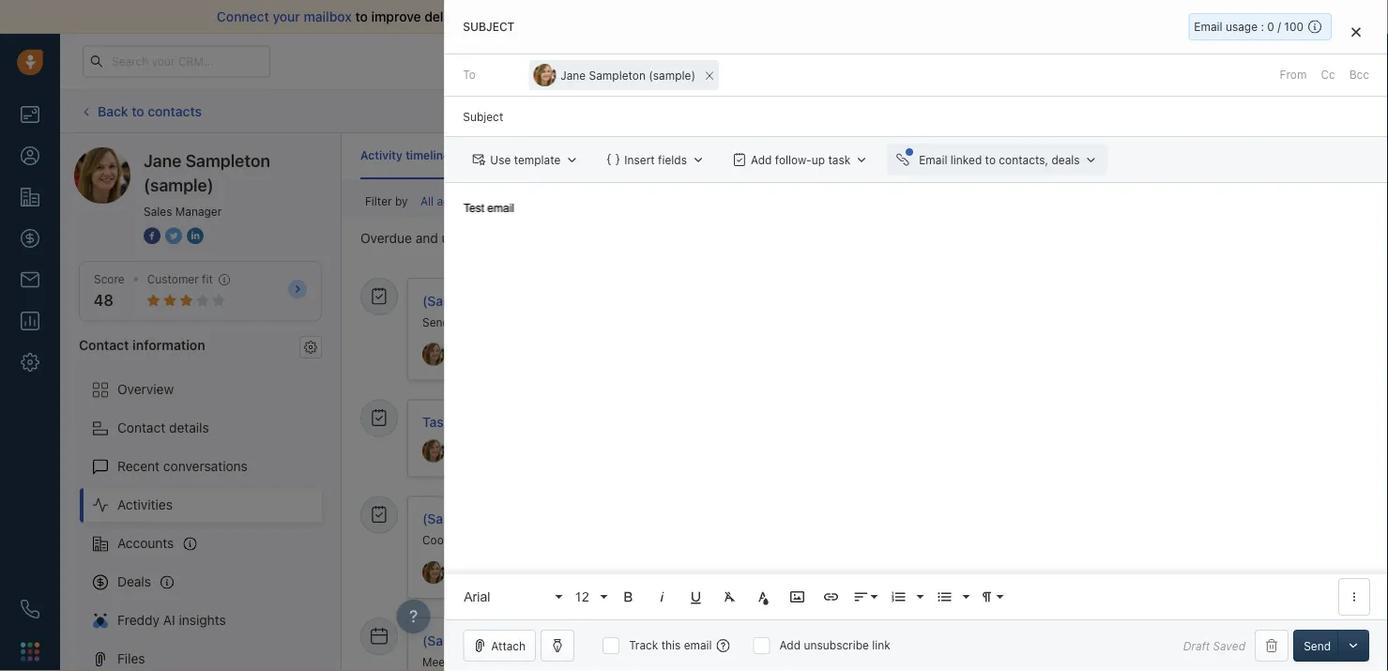 Task type: vqa. For each thing, say whether or not it's contained in the screenshot.
left Closes
no



Task type: locate. For each thing, give the bounding box(es) containing it.
1 horizontal spatial (
[[572, 149, 577, 162]]

0 horizontal spatial (
[[504, 149, 509, 162]]

2 vertical spatial tasks image
[[371, 506, 388, 523]]

(sample) send the proposal document send the proposal document and follow up with this contact after it.
[[422, 293, 783, 328]]

activities up overdue and upcoming activities
[[437, 195, 485, 208]]

connect your mailbox link
[[217, 9, 355, 24]]

jane sampleton (sample) up manager on the top of the page
[[144, 150, 270, 195]]

sampleton inside jane sampleton (sample) ×
[[589, 69, 646, 82]]

jane sampleton (sample) link
[[446, 346, 589, 362], [446, 443, 589, 459], [446, 565, 589, 581]]

filter
[[365, 195, 392, 208]]

Write a subject line text field
[[444, 97, 1388, 136]]

0 vertical spatial up
[[812, 153, 825, 166]]

: for nov
[[879, 634, 883, 647]]

italic (⌘i) image
[[654, 588, 670, 605]]

overdue
[[360, 231, 412, 246]]

pricing up +1
[[581, 533, 617, 547]]

to right it
[[716, 533, 727, 547]]

: left 0
[[1261, 20, 1264, 33]]

pricing
[[541, 511, 584, 527], [581, 533, 617, 547]]

contact up the recent
[[117, 420, 165, 436]]

tasks image for (sample) send the pricing quote
[[371, 506, 388, 523]]

all activities link
[[416, 190, 502, 213]]

jane sampleton (sample) link down steve
[[446, 565, 589, 581]]

up right 'follow' in the left of the page
[[636, 315, 650, 328]]

0 horizontal spatial add
[[751, 153, 772, 166]]

2 ) from the left
[[584, 149, 589, 162]]

( for meetings
[[662, 149, 666, 162]]

up left task
[[812, 153, 825, 166]]

add inside add outcome button
[[1241, 637, 1262, 651]]

1 vertical spatial activities
[[505, 231, 559, 246]]

mailbox
[[304, 9, 352, 24]]

: inside × dialog
[[1261, 20, 1264, 33]]

× link
[[700, 59, 719, 89]]

0 horizontal spatial document
[[522, 315, 576, 328]]

phone element
[[11, 590, 49, 628]]

1 vertical spatial with
[[484, 533, 506, 547]]

with left steve
[[484, 533, 506, 547]]

0 vertical spatial proposal
[[541, 293, 595, 308]]

(sample) up the coordinate
[[422, 511, 479, 527]]

: left 24,
[[879, 634, 883, 647]]

linkedin circled image
[[187, 225, 204, 245]]

( right insert
[[662, 149, 666, 162]]

meeting
[[422, 655, 465, 668]]

3 tasks image from the top
[[371, 506, 388, 523]]

jane sampleton (sample) link up (sample) send the pricing quote link
[[446, 443, 589, 459]]

paragraph format image
[[978, 588, 995, 605]]

all
[[420, 195, 434, 208], [521, 195, 534, 208]]

application containing arial
[[444, 183, 1388, 663]]

( for tasks
[[572, 149, 577, 162]]

email up deal.
[[684, 639, 712, 652]]

send
[[482, 293, 514, 308], [422, 315, 449, 328], [482, 511, 514, 527], [1304, 639, 1331, 652]]

contact information
[[79, 337, 205, 352]]

facebook circled image
[[144, 225, 160, 245]]

(sample) up (sample) send the pricing quote link
[[537, 445, 585, 458]]

1 vertical spatial contact
[[117, 420, 165, 436]]

deliverability
[[424, 9, 504, 24]]

(sample) down (sample) send the proposal document link
[[537, 348, 585, 361]]

0 vertical spatial tasks image
[[371, 288, 388, 305]]

add follow-up task
[[751, 153, 851, 166]]

mng settings image
[[304, 340, 317, 354]]

and inside the (sample) send the proposal document send the proposal document and follow up with this contact after it.
[[579, 315, 598, 328]]

1 horizontal spatial all
[[521, 195, 534, 208]]

(sample) inside the (sample) send the pricing quote coordinate with steve for the pricing quote and send it to jane.
[[422, 511, 479, 527]]

manager
[[175, 205, 222, 218]]

email linked to contacts, deals
[[919, 153, 1080, 166]]

explore plans link
[[1023, 50, 1117, 72]]

to
[[355, 9, 368, 24], [1072, 9, 1085, 24], [132, 103, 144, 119], [985, 153, 996, 166], [716, 533, 727, 547], [497, 655, 508, 668]]

0
[[1267, 20, 1275, 33]]

upcoming
[[588, 634, 643, 647]]

add outcome
[[1241, 637, 1311, 651]]

2 vertical spatial jane sampleton (sample) link
[[446, 565, 589, 581]]

quote up +1
[[587, 511, 623, 527]]

) right tasks
[[584, 149, 589, 162]]

(sample) inside the (sample) send the proposal document send the proposal document and follow up with this contact after it.
[[422, 293, 479, 308]]

saved
[[1213, 639, 1246, 652]]

(sample) send the pricing quote link
[[422, 511, 623, 527]]

jane up task 1
[[446, 348, 472, 361]]

1 vertical spatial email
[[919, 153, 947, 166]]

sales
[[144, 205, 172, 218]]

1 horizontal spatial with
[[653, 315, 675, 328]]

add for add follow-up task
[[751, 153, 772, 166]]

1 ) from the left
[[514, 149, 519, 162]]

(sample) for (sample) send the pricing quote
[[422, 511, 479, 527]]

0 horizontal spatial all
[[420, 195, 434, 208]]

1 all from the left
[[420, 195, 434, 208]]

deals
[[117, 574, 151, 589]]

3 jane sampleton (sample) link from the top
[[446, 565, 589, 581]]

to inside button
[[985, 153, 996, 166]]

clear formatting image
[[721, 588, 738, 605]]

usage
[[1226, 20, 1258, 33]]

(sample) send the proposal document link
[[422, 293, 661, 309]]

2 horizontal spatial )
[[672, 149, 677, 162]]

0 horizontal spatial :
[[879, 634, 883, 647]]

3
[[577, 149, 584, 162]]

so you don't have to start from scratch.
[[960, 9, 1204, 24]]

sampleton up manager on the top of the page
[[186, 150, 270, 170]]

0 vertical spatial email
[[1194, 20, 1223, 33]]

document up 'follow' in the left of the page
[[599, 293, 661, 308]]

bcc
[[1349, 68, 1369, 81]]

send inside send button
[[1304, 639, 1331, 652]]

conversations
[[163, 459, 248, 474]]

customer fit
[[147, 273, 213, 286]]

)
[[514, 149, 519, 162], [584, 149, 589, 162], [672, 149, 677, 162]]

1 horizontal spatial email
[[1194, 20, 1223, 33]]

) right use
[[514, 149, 519, 162]]

all for all time periods
[[521, 195, 534, 208]]

1 vertical spatial tasks image
[[371, 409, 388, 426]]

jane sampleton (sample) ×
[[561, 64, 715, 84]]

(sample) inside jane sampleton (sample) ×
[[649, 69, 695, 82]]

this up 'close'
[[661, 639, 681, 652]]

insert link (⌘k) image
[[822, 588, 839, 605]]

1 vertical spatial this
[[661, 639, 681, 652]]

) right insert
[[672, 149, 677, 162]]

0 vertical spatial email
[[669, 9, 702, 24]]

3 ) from the left
[[672, 149, 677, 162]]

1 horizontal spatial :
[[1261, 20, 1264, 33]]

1 vertical spatial jane sampleton (sample) link
[[446, 443, 589, 459]]

1 horizontal spatial activities
[[505, 231, 559, 246]]

this inside the (sample) send the proposal document send the proposal document and follow up with this contact after it.
[[678, 315, 698, 328]]

0 vertical spatial activities
[[437, 195, 485, 208]]

more misc image
[[1346, 588, 1363, 605]]

up inside × dialog
[[812, 153, 825, 166]]

contact down the 48
[[79, 337, 129, 352]]

all left time
[[521, 195, 534, 208]]

0 horizontal spatial proposal
[[473, 315, 519, 328]]

21
[[961, 55, 972, 67]]

insert fields button
[[597, 144, 714, 176]]

sales manager
[[144, 205, 222, 218]]

(sample) for (sample) send the proposal document
[[422, 293, 479, 308]]

0 horizontal spatial with
[[484, 533, 506, 547]]

0 vertical spatial (sample)
[[422, 293, 479, 308]]

2 horizontal spatial 1
[[666, 149, 672, 162]]

1 horizontal spatial )
[[584, 149, 589, 162]]

(sample) left × 'link'
[[649, 69, 695, 82]]

resolve
[[511, 655, 549, 668]]

with right 'follow' in the left of the page
[[653, 315, 675, 328]]

jane down task 1 link
[[446, 445, 472, 458]]

1
[[509, 149, 514, 162], [666, 149, 672, 162], [454, 414, 461, 430]]

don't
[[1004, 9, 1036, 24]]

email left linked at the top of page
[[919, 153, 947, 166]]

add right john
[[780, 639, 801, 652]]

1 horizontal spatial add
[[780, 639, 801, 652]]

the down (sample) send the proposal document link
[[453, 315, 470, 328]]

1 horizontal spatial proposal
[[541, 293, 595, 308]]

document down (sample) send the proposal document link
[[522, 315, 576, 328]]

× dialog
[[444, 0, 1388, 671]]

jane sampleton (sample) link down (sample) send the proposal document link
[[446, 346, 589, 362]]

sampleton down way
[[589, 69, 646, 82]]

0 vertical spatial jane sampleton (sample) link
[[446, 346, 589, 362]]

proposal
[[541, 293, 595, 308], [473, 315, 519, 328]]

the right for
[[560, 533, 577, 547]]

1 vertical spatial up
[[636, 315, 650, 328]]

starting on : nov 24, 2023 | 10:00
[[819, 634, 996, 647]]

this left contact
[[678, 315, 698, 328]]

and left enable
[[507, 9, 530, 24]]

add left outcome
[[1241, 637, 1262, 651]]

it
[[706, 533, 713, 547]]

( right tasks
[[572, 149, 577, 162]]

freshworks switcher image
[[21, 642, 39, 661]]

tasks image
[[371, 288, 388, 305], [371, 409, 388, 426], [371, 506, 388, 523]]

with
[[653, 315, 675, 328], [484, 533, 506, 547]]

0 horizontal spatial )
[[514, 149, 519, 162]]

0 vertical spatial :
[[1261, 20, 1264, 33]]

accounts
[[117, 536, 174, 551]]

2 horizontal spatial add
[[1241, 637, 1262, 651]]

1 (sample) from the top
[[422, 293, 479, 308]]

john
[[732, 634, 759, 647]]

2 all from the left
[[521, 195, 534, 208]]

email
[[669, 9, 702, 24], [684, 639, 712, 652]]

pricing up for
[[541, 511, 584, 527]]

insert image (⌘p) image
[[789, 588, 806, 605]]

align image
[[852, 588, 869, 605]]

all right "by"
[[420, 195, 434, 208]]

(sample) down overdue and upcoming activities
[[422, 293, 479, 308]]

1 vertical spatial pricing
[[581, 533, 617, 547]]

and right 'overdue'
[[416, 231, 438, 246]]

track
[[629, 639, 658, 652]]

application
[[444, 183, 1388, 663]]

meeting
[[646, 634, 690, 647]]

task 1
[[422, 414, 461, 430]]

:
[[1261, 20, 1264, 33], [879, 634, 883, 647]]

sync
[[621, 9, 650, 24]]

trial
[[900, 55, 919, 67]]

1 vertical spatial :
[[879, 634, 883, 647]]

template
[[514, 153, 561, 166]]

1 vertical spatial (sample)
[[422, 511, 479, 527]]

all activities
[[420, 195, 485, 208]]

to right linked at the top of page
[[985, 153, 996, 166]]

0 horizontal spatial email
[[919, 153, 947, 166]]

send button
[[1293, 630, 1341, 662]]

0 vertical spatial this
[[678, 315, 698, 328]]

email right of
[[669, 9, 702, 24]]

back to contacts link
[[79, 96, 203, 126]]

twitter circled image
[[165, 225, 182, 245]]

1 tasks image from the top
[[371, 288, 388, 305]]

and left send
[[654, 533, 674, 547]]

the
[[517, 293, 538, 308], [453, 315, 470, 328], [517, 511, 538, 527], [560, 533, 577, 547], [681, 655, 698, 668]]

and left 'follow' in the left of the page
[[579, 315, 598, 328]]

0 vertical spatial with
[[653, 315, 675, 328]]

add left the follow- on the top of page
[[751, 153, 772, 166]]

activities down time
[[505, 231, 559, 246]]

notes
[[469, 149, 501, 162]]

task
[[422, 414, 451, 430]]

(
[[504, 149, 509, 162], [572, 149, 577, 162], [662, 149, 666, 162]]

email image
[[1202, 54, 1215, 69]]

0 horizontal spatial activities
[[437, 195, 485, 208]]

send
[[677, 533, 703, 547]]

1 vertical spatial email
[[684, 639, 712, 652]]

email linked to contacts, deals button
[[887, 144, 1107, 176]]

jane
[[561, 69, 586, 82], [144, 150, 182, 170], [446, 348, 472, 361], [446, 445, 472, 458], [446, 566, 472, 579], [469, 655, 494, 668]]

overview
[[117, 382, 174, 397]]

draft saved
[[1183, 639, 1246, 652]]

insert
[[624, 153, 655, 166]]

john smith
[[732, 634, 793, 647]]

1 ( from the left
[[504, 149, 509, 162]]

2 ( from the left
[[572, 149, 577, 162]]

3 ( from the left
[[662, 149, 666, 162]]

ordered list image
[[890, 588, 907, 605]]

jane down attach
[[469, 655, 494, 668]]

meetings image
[[371, 628, 388, 644]]

jane inside jane sampleton (sample) ×
[[561, 69, 586, 82]]

0 vertical spatial document
[[599, 293, 661, 308]]

all for all activities
[[420, 195, 434, 208]]

email left usage
[[1194, 20, 1223, 33]]

quote left send
[[620, 533, 651, 547]]

2 tasks image from the top
[[371, 409, 388, 426]]

1 for notes ( 1 )
[[509, 149, 514, 162]]

email inside button
[[919, 153, 947, 166]]

1 horizontal spatial up
[[812, 153, 825, 166]]

jane down 2-
[[561, 69, 586, 82]]

send inside the (sample) send the pricing quote coordinate with steve for the pricing quote and send it to jane.
[[482, 511, 514, 527]]

task
[[828, 153, 851, 166]]

up
[[812, 153, 825, 166], [636, 315, 650, 328]]

underline (⌘u) image
[[687, 588, 704, 605]]

|
[[959, 634, 962, 647]]

1 horizontal spatial 1
[[509, 149, 514, 162]]

2 horizontal spatial (
[[662, 149, 666, 162]]

0 horizontal spatial up
[[636, 315, 650, 328]]

( right notes
[[504, 149, 509, 162]]

10:00
[[965, 634, 996, 647]]

all inside button
[[521, 195, 534, 208]]

email
[[1194, 20, 1223, 33], [919, 153, 947, 166]]

0 vertical spatial contact
[[79, 337, 129, 352]]

2 (sample) from the top
[[422, 511, 479, 527]]

jane sampleton (sample) down (sample) send the proposal document link
[[446, 348, 585, 361]]



Task type: describe. For each thing, give the bounding box(es) containing it.
all time periods button
[[516, 190, 620, 213]]

bold (⌘b) image
[[620, 588, 637, 605]]

activity
[[852, 149, 893, 162]]

meetings
[[608, 149, 659, 162]]

(sample) send the pricing quote coordinate with steve for the pricing quote and send it to jane.
[[422, 511, 758, 547]]

contacts,
[[999, 153, 1048, 166]]

after
[[744, 315, 769, 328]]

upcoming
[[442, 231, 502, 246]]

your trial ends in 21 days
[[875, 55, 998, 67]]

explore plans
[[1034, 54, 1107, 68]]

(sample) up 12
[[537, 566, 585, 579]]

draft
[[1183, 639, 1210, 652]]

fit
[[202, 273, 213, 286]]

contacts
[[148, 103, 202, 119]]

jane.
[[730, 533, 758, 547]]

create custom sales activity
[[736, 149, 893, 162]]

unordered list image
[[936, 588, 953, 605]]

create custom sales activity link
[[715, 149, 893, 162]]

2023
[[928, 634, 956, 647]]

to inside the (sample) send the pricing quote coordinate with steve for the pricing quote and send it to jane.
[[716, 533, 727, 547]]

1 jane sampleton (sample) link from the top
[[446, 346, 589, 362]]

fields
[[658, 153, 687, 166]]

any
[[552, 655, 571, 668]]

to down attach
[[497, 655, 508, 668]]

add for add unsubscribe link
[[780, 639, 801, 652]]

activity timeline
[[360, 149, 450, 162]]

all time periods
[[521, 195, 603, 208]]

0 vertical spatial quote
[[587, 511, 623, 527]]

activities
[[117, 497, 173, 513]]

close
[[649, 655, 677, 668]]

scratch.
[[1154, 9, 1204, 24]]

deal.
[[701, 655, 727, 668]]

start
[[1088, 9, 1118, 24]]

custom
[[776, 149, 817, 162]]

recent
[[117, 459, 160, 474]]

concerns
[[574, 655, 623, 668]]

the left deal.
[[681, 655, 698, 668]]

email for email linked to contacts, deals
[[919, 153, 947, 166]]

deals
[[1052, 153, 1080, 166]]

files
[[117, 651, 145, 666]]

contact for contact details
[[117, 420, 165, 436]]

1 vertical spatial document
[[522, 315, 576, 328]]

2 jane sampleton (sample) link from the top
[[446, 443, 589, 459]]

close image
[[1352, 26, 1361, 37]]

jane sampleton (sample) up (sample) send the pricing quote link
[[446, 445, 585, 458]]

back to contacts
[[98, 103, 202, 119]]

to right back
[[132, 103, 144, 119]]

with inside the (sample) send the proposal document send the proposal document and follow up with this contact after it.
[[653, 315, 675, 328]]

use template button
[[463, 144, 588, 176]]

notes ( 1 )
[[469, 149, 519, 162]]

so
[[960, 9, 974, 24]]

filter by
[[365, 195, 408, 208]]

sampleton up arial
[[475, 566, 534, 579]]

(sample) up sales manager
[[144, 175, 214, 195]]

days
[[975, 55, 998, 67]]

Search your CRM... text field
[[83, 46, 270, 77]]

48 button
[[94, 292, 113, 309]]

sampleton up (sample) send the pricing quote link
[[475, 445, 534, 458]]

from
[[1280, 68, 1307, 81]]

in
[[949, 55, 958, 67]]

explore
[[1034, 54, 1074, 68]]

sampleton down (sample) send the proposal document link
[[475, 348, 534, 361]]

freddy ai insights
[[117, 612, 226, 628]]

phone image
[[21, 600, 39, 619]]

your
[[875, 55, 897, 67]]

0 horizontal spatial 1
[[454, 414, 461, 430]]

1 vertical spatial proposal
[[473, 315, 519, 328]]

create
[[736, 149, 773, 162]]

score 48
[[94, 273, 125, 309]]

sales
[[820, 149, 849, 162]]

cc
[[1321, 68, 1335, 81]]

plans
[[1077, 54, 1107, 68]]

1 for meetings ( 1 )
[[666, 149, 672, 162]]

jane sampleton (sample) down steve
[[446, 566, 585, 579]]

) for meetings ( 1 )
[[672, 149, 677, 162]]

2-
[[579, 9, 593, 24]]

to right mailbox
[[355, 9, 368, 24]]

1 horizontal spatial document
[[599, 293, 661, 308]]

it.
[[772, 315, 783, 328]]

jane up arial
[[446, 566, 472, 579]]

to
[[463, 68, 476, 81]]

: for 0
[[1261, 20, 1264, 33]]

back
[[98, 103, 128, 119]]

insights
[[179, 612, 226, 628]]

100
[[1284, 20, 1304, 33]]

activity
[[360, 149, 403, 162]]

) for notes ( 1 )
[[514, 149, 519, 162]]

smith
[[762, 634, 793, 647]]

email inside × dialog
[[684, 639, 712, 652]]

with inside the (sample) send the pricing quote coordinate with steve for the pricing quote and send it to jane.
[[484, 533, 506, 547]]

tasks ( 3 )
[[538, 149, 589, 162]]

) for tasks ( 3 )
[[584, 149, 589, 162]]

to left start
[[1072, 9, 1085, 24]]

upcoming meeting
[[588, 634, 690, 647]]

steve
[[509, 533, 539, 547]]

timeline
[[406, 149, 450, 162]]

you
[[978, 9, 1000, 24]]

starting
[[819, 634, 863, 647]]

recent conversations
[[117, 459, 248, 474]]

sampleton inside jane sampleton (sample)
[[186, 150, 270, 170]]

add for add outcome
[[1241, 637, 1262, 651]]

contact
[[701, 315, 741, 328]]

this inside × dialog
[[661, 639, 681, 652]]

score
[[94, 273, 125, 286]]

the up steve
[[517, 511, 538, 527]]

and down track
[[626, 655, 646, 668]]

text color image
[[755, 588, 772, 605]]

( for notes
[[504, 149, 509, 162]]

meetings ( 1 )
[[608, 149, 677, 162]]

periods
[[563, 195, 603, 208]]

and inside the (sample) send the pricing quote coordinate with steve for the pricing quote and send it to jane.
[[654, 533, 674, 547]]

coordinate
[[422, 533, 481, 547]]

ai
[[163, 612, 175, 628]]

from
[[1121, 9, 1150, 24]]

tasks image for (sample) send the proposal document
[[371, 288, 388, 305]]

the down overdue and upcoming activities
[[517, 293, 538, 308]]

meeting jane to resolve any concerns and close the deal.
[[422, 655, 727, 668]]

enable
[[534, 9, 575, 24]]

tasks
[[538, 149, 569, 162]]

have
[[1040, 9, 1069, 24]]

tasks image for task 1
[[371, 409, 388, 426]]

jane down contacts
[[144, 150, 182, 170]]

1 vertical spatial quote
[[620, 533, 651, 547]]

improve
[[371, 9, 421, 24]]

email for email usage : 0 / 100
[[1194, 20, 1223, 33]]

up inside the (sample) send the proposal document send the proposal document and follow up with this contact after it.
[[636, 315, 650, 328]]

link
[[872, 639, 891, 652]]

contact for contact information
[[79, 337, 129, 352]]

0 vertical spatial pricing
[[541, 511, 584, 527]]



